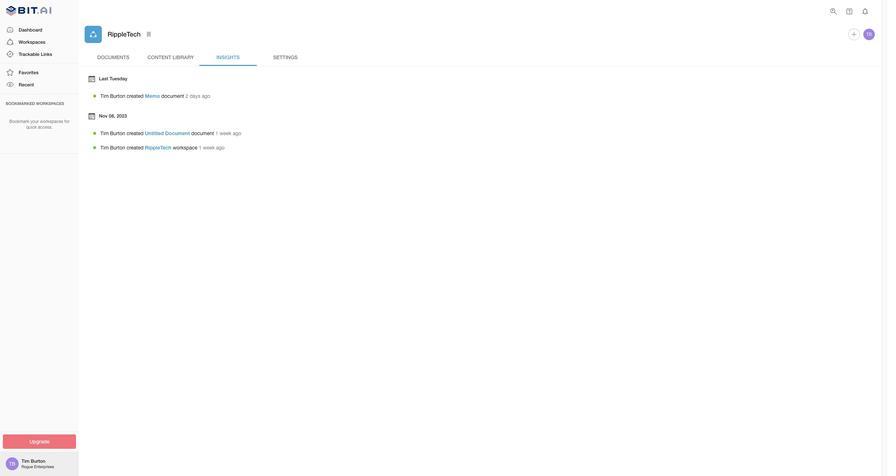 Task type: locate. For each thing, give the bounding box(es) containing it.
1 vertical spatial week
[[203, 145, 215, 151]]

created inside tim burton created untitled document document 1 week ago
[[127, 131, 144, 136]]

1 horizontal spatial document
[[191, 131, 214, 136]]

memo
[[145, 93, 160, 99]]

tim inside tim burton created memo document 2 days ago
[[100, 93, 109, 99]]

2 vertical spatial created
[[127, 145, 144, 151]]

tim for memo
[[100, 93, 109, 99]]

recent button
[[0, 79, 79, 91]]

insights link
[[200, 49, 257, 66]]

0 horizontal spatial tb
[[9, 461, 15, 467]]

upgrade button
[[3, 435, 76, 449]]

document
[[165, 130, 190, 136]]

0 vertical spatial rippletech
[[108, 30, 141, 38]]

burton inside tim burton created rippletech workspace 1 week ago
[[110, 145, 125, 151]]

0 vertical spatial 1
[[216, 131, 218, 136]]

ago inside tim burton created rippletech workspace 1 week ago
[[216, 145, 225, 151]]

tab list containing documents
[[85, 49, 877, 66]]

workspaces
[[19, 39, 45, 45]]

burton inside tim burton created untitled document document 1 week ago
[[110, 131, 125, 136]]

tim burton created memo document 2 days ago
[[100, 93, 210, 99]]

1 horizontal spatial ago
[[216, 145, 225, 151]]

tab list
[[85, 49, 877, 66]]

trackable links
[[19, 51, 52, 57]]

created
[[127, 93, 144, 99], [127, 131, 144, 136], [127, 145, 144, 151]]

ago inside tim burton created memo document 2 days ago
[[202, 93, 210, 99]]

1 horizontal spatial tb
[[867, 32, 873, 37]]

tim
[[100, 93, 109, 99], [100, 131, 109, 136], [100, 145, 109, 151], [22, 459, 29, 464]]

1 vertical spatial 1
[[199, 145, 202, 151]]

0 horizontal spatial ago
[[202, 93, 210, 99]]

ago for memo
[[202, 93, 210, 99]]

burton
[[110, 93, 125, 99], [110, 131, 125, 136], [110, 145, 125, 151], [31, 459, 45, 464]]

1
[[216, 131, 218, 136], [199, 145, 202, 151]]

favorites
[[19, 70, 39, 75]]

bookmarked
[[6, 101, 35, 106]]

1 horizontal spatial 1
[[216, 131, 218, 136]]

0 horizontal spatial week
[[203, 145, 215, 151]]

0 vertical spatial document
[[162, 93, 184, 99]]

0 horizontal spatial rippletech
[[108, 30, 141, 38]]

document
[[162, 93, 184, 99], [191, 131, 214, 136]]

tim burton created rippletech workspace 1 week ago
[[100, 145, 225, 151]]

3 created from the top
[[127, 145, 144, 151]]

0 horizontal spatial document
[[162, 93, 184, 99]]

created for untitled
[[127, 131, 144, 136]]

bookmarked workspaces
[[6, 101, 64, 106]]

week
[[220, 131, 232, 136], [203, 145, 215, 151]]

tim inside tim burton rogue enterprises
[[22, 459, 29, 464]]

tim inside tim burton created untitled document document 1 week ago
[[100, 131, 109, 136]]

documents
[[97, 54, 129, 60]]

created inside tim burton created memo document 2 days ago
[[127, 93, 144, 99]]

library
[[173, 54, 194, 60]]

nov
[[99, 113, 108, 119]]

rippletech
[[108, 30, 141, 38], [145, 145, 172, 151]]

0 horizontal spatial 1
[[199, 145, 202, 151]]

tb
[[867, 32, 873, 37], [9, 461, 15, 467]]

0 vertical spatial ago
[[202, 93, 210, 99]]

1 horizontal spatial week
[[220, 131, 232, 136]]

08,
[[109, 113, 115, 119]]

tim burton rogue enterprises
[[22, 459, 54, 470]]

2 vertical spatial ago
[[216, 145, 225, 151]]

upgrade
[[29, 439, 50, 445]]

0 vertical spatial tb
[[867, 32, 873, 37]]

bookmark
[[9, 119, 29, 124]]

1 horizontal spatial rippletech
[[145, 145, 172, 151]]

ago
[[202, 93, 210, 99], [233, 131, 241, 136], [216, 145, 225, 151]]

1 vertical spatial created
[[127, 131, 144, 136]]

rogue
[[22, 465, 33, 470]]

bookmark image
[[145, 30, 153, 39]]

rippletech left bookmark 'image'
[[108, 30, 141, 38]]

created inside tim burton created rippletech workspace 1 week ago
[[127, 145, 144, 151]]

burton inside tim burton rogue enterprises
[[31, 459, 45, 464]]

created for memo
[[127, 93, 144, 99]]

workspace
[[173, 145, 198, 151]]

2
[[186, 93, 188, 99]]

document up workspace
[[191, 131, 214, 136]]

2 horizontal spatial ago
[[233, 131, 241, 136]]

2 created from the top
[[127, 131, 144, 136]]

tim inside tim burton created rippletech workspace 1 week ago
[[100, 145, 109, 151]]

created left untitled
[[127, 131, 144, 136]]

created left memo
[[127, 93, 144, 99]]

rippletech down untitled
[[145, 145, 172, 151]]

insights
[[217, 54, 240, 60]]

dashboard button
[[0, 24, 79, 36]]

favorites button
[[0, 66, 79, 79]]

settings
[[273, 54, 298, 60]]

1 vertical spatial document
[[191, 131, 214, 136]]

week inside tim burton created untitled document document 1 week ago
[[220, 131, 232, 136]]

burton inside tim burton created memo document 2 days ago
[[110, 93, 125, 99]]

1 vertical spatial tb
[[9, 461, 15, 467]]

document left 2
[[162, 93, 184, 99]]

created left rippletech link
[[127, 145, 144, 151]]

1 created from the top
[[127, 93, 144, 99]]

0 vertical spatial week
[[220, 131, 232, 136]]

workspaces
[[36, 101, 64, 106]]

0 vertical spatial created
[[127, 93, 144, 99]]

1 vertical spatial ago
[[233, 131, 241, 136]]



Task type: vqa. For each thing, say whether or not it's contained in the screenshot.
include
no



Task type: describe. For each thing, give the bounding box(es) containing it.
recent
[[19, 82, 34, 88]]

access.
[[38, 125, 53, 130]]

tim for untitled document
[[100, 131, 109, 136]]

week inside tim burton created rippletech workspace 1 week ago
[[203, 145, 215, 151]]

tb inside tb button
[[867, 32, 873, 37]]

documents link
[[85, 49, 142, 66]]

trackable
[[19, 51, 39, 57]]

last tuesday
[[99, 76, 127, 81]]

tim for rippletech
[[100, 145, 109, 151]]

trackable links button
[[0, 48, 79, 60]]

days
[[190, 93, 201, 99]]

settings link
[[257, 49, 314, 66]]

ago for rippletech
[[216, 145, 225, 151]]

last
[[99, 76, 108, 81]]

burton for rippletech
[[110, 145, 125, 151]]

rippletech link
[[145, 145, 172, 151]]

for
[[64, 119, 70, 124]]

nov 08, 2023
[[99, 113, 127, 119]]

2023
[[117, 113, 127, 119]]

bookmark your workspaces for quick access.
[[9, 119, 70, 130]]

workspaces
[[40, 119, 63, 124]]

enterprises
[[34, 465, 54, 470]]

tim burton created untitled document document 1 week ago
[[100, 130, 241, 136]]

dashboard
[[19, 27, 42, 33]]

created for rippletech
[[127, 145, 144, 151]]

content library
[[148, 54, 194, 60]]

ago inside tim burton created untitled document document 1 week ago
[[233, 131, 241, 136]]

your
[[30, 119, 39, 124]]

tb button
[[863, 28, 877, 41]]

quick
[[26, 125, 37, 130]]

memo link
[[145, 93, 160, 99]]

links
[[41, 51, 52, 57]]

tuesday
[[110, 76, 127, 81]]

document inside tim burton created untitled document document 1 week ago
[[191, 131, 214, 136]]

burton for memo
[[110, 93, 125, 99]]

untitled document link
[[145, 130, 190, 136]]

1 inside tim burton created untitled document document 1 week ago
[[216, 131, 218, 136]]

content
[[148, 54, 171, 60]]

1 vertical spatial rippletech
[[145, 145, 172, 151]]

content library link
[[142, 49, 200, 66]]

1 inside tim burton created rippletech workspace 1 week ago
[[199, 145, 202, 151]]

document inside tim burton created memo document 2 days ago
[[162, 93, 184, 99]]

untitled
[[145, 130, 164, 136]]

workspaces button
[[0, 36, 79, 48]]

burton for untitled document
[[110, 131, 125, 136]]



